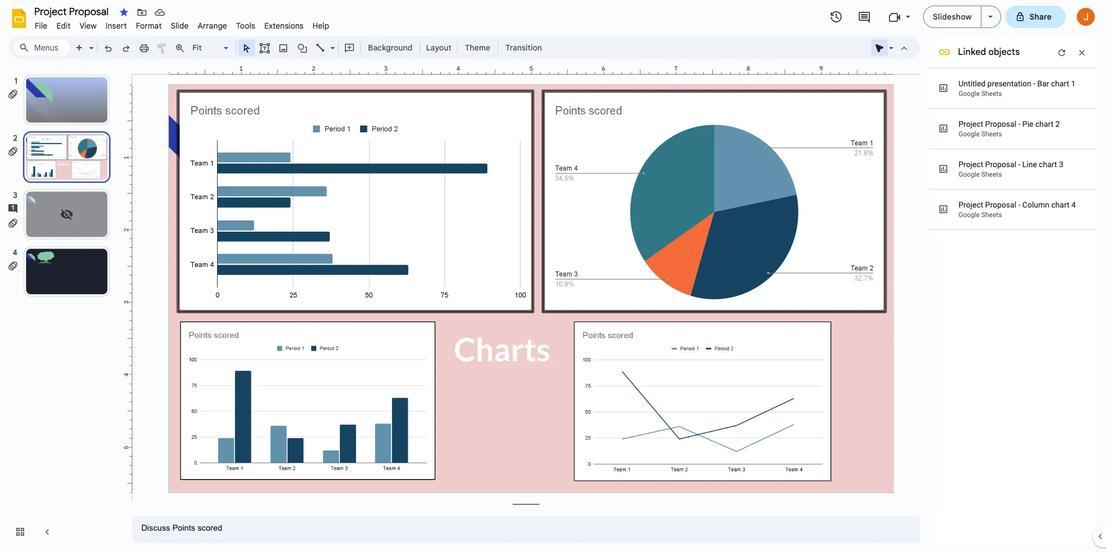 Task type: describe. For each thing, give the bounding box(es) containing it.
project for project proposal - column chart 4
[[959, 200, 984, 209]]

live pointer settings image
[[887, 40, 894, 44]]

pie
[[1023, 120, 1034, 129]]

edit menu item
[[52, 19, 75, 33]]

- for bar
[[1034, 79, 1036, 88]]

layout button
[[423, 39, 455, 56]]

linked
[[959, 47, 987, 58]]

- for column
[[1019, 200, 1021, 209]]

linked objects
[[959, 47, 1020, 58]]

menu bar inside 'menu bar' banner
[[30, 15, 334, 33]]

- for line
[[1019, 160, 1021, 169]]

presentation options image
[[989, 16, 993, 18]]

tools
[[236, 21, 255, 31]]

chart for column
[[1052, 200, 1070, 209]]

google for untitled presentation - bar chart 1
[[959, 90, 980, 98]]

background button
[[363, 39, 418, 56]]

new slide with layout image
[[86, 40, 94, 44]]

insert menu item
[[101, 19, 131, 33]]

4
[[1072, 200, 1076, 209]]

slideshow button
[[924, 6, 982, 28]]

arrange
[[198, 21, 227, 31]]

proposal for line
[[986, 160, 1017, 169]]

1
[[1072, 79, 1076, 88]]

sheets for project proposal - pie chart 2
[[982, 130, 1003, 138]]

menu bar banner
[[0, 0, 1107, 552]]

proposal for column
[[986, 200, 1017, 209]]

Zoom field
[[189, 40, 233, 56]]

layout
[[426, 43, 452, 53]]

navigation inside linked objects application
[[0, 63, 123, 552]]

main toolbar
[[70, 39, 548, 56]]

project proposal - column chart 4 element
[[959, 200, 1076, 209]]

extensions
[[264, 21, 304, 31]]

objects
[[989, 47, 1020, 58]]

edit
[[56, 21, 71, 31]]

insert image image
[[277, 40, 290, 56]]

linked objects application
[[0, 0, 1107, 552]]

transition
[[506, 43, 542, 53]]

extensions menu item
[[260, 19, 308, 33]]



Task type: locate. For each thing, give the bounding box(es) containing it.
chart inside untitled presentation - bar chart 1 google sheets
[[1052, 79, 1070, 88]]

- left pie
[[1019, 120, 1021, 129]]

sheets down presentation
[[982, 90, 1003, 98]]

Star checkbox
[[116, 4, 132, 20]]

google inside project proposal - column chart 4 google sheets
[[959, 211, 980, 219]]

transition button
[[501, 39, 547, 56]]

column
[[1023, 200, 1050, 209]]

1 project from the top
[[959, 120, 984, 129]]

project for project proposal - line chart 3
[[959, 160, 984, 169]]

google
[[959, 90, 980, 98], [959, 130, 980, 138], [959, 171, 980, 178], [959, 211, 980, 219]]

project proposal - line chart 3 google sheets
[[959, 160, 1064, 178]]

shape image
[[296, 40, 309, 56]]

slide menu item
[[166, 19, 193, 33]]

view
[[80, 21, 97, 31]]

proposal
[[986, 120, 1017, 129], [986, 160, 1017, 169], [986, 200, 1017, 209]]

- left column
[[1019, 200, 1021, 209]]

untitled presentation - bar chart 1 google sheets
[[959, 79, 1076, 98]]

- left the 'line'
[[1019, 160, 1021, 169]]

project
[[959, 120, 984, 129], [959, 160, 984, 169], [959, 200, 984, 209]]

bar
[[1038, 79, 1050, 88]]

- inside project proposal - line chart 3 google sheets
[[1019, 160, 1021, 169]]

share button
[[1006, 6, 1066, 28]]

menu bar containing file
[[30, 15, 334, 33]]

project for project proposal - pie chart 2
[[959, 120, 984, 129]]

-
[[1034, 79, 1036, 88], [1019, 120, 1021, 129], [1019, 160, 1021, 169], [1019, 200, 1021, 209]]

chart left 2
[[1036, 120, 1054, 129]]

sheets for project proposal - line chart 3
[[982, 171, 1003, 178]]

google down project proposal - column chart 4 element
[[959, 211, 980, 219]]

2 vertical spatial project
[[959, 200, 984, 209]]

slideshow
[[933, 12, 972, 22]]

2 google from the top
[[959, 130, 980, 138]]

sheets inside project proposal - line chart 3 google sheets
[[982, 171, 1003, 178]]

project proposal - pie chart 2 element
[[959, 120, 1060, 129]]

1 vertical spatial proposal
[[986, 160, 1017, 169]]

3 proposal from the top
[[986, 200, 1017, 209]]

chart left 4
[[1052, 200, 1070, 209]]

sheets down project proposal - column chart 4 element
[[982, 211, 1003, 219]]

linked objects section
[[928, 0, 1098, 543]]

2 vertical spatial proposal
[[986, 200, 1017, 209]]

4 sheets from the top
[[982, 211, 1003, 219]]

menu bar
[[30, 15, 334, 33]]

google inside project proposal - pie chart 2 google sheets
[[959, 130, 980, 138]]

sheets down project proposal - pie chart 2 element
[[982, 130, 1003, 138]]

1 vertical spatial project
[[959, 160, 984, 169]]

slide
[[171, 21, 189, 31]]

sheets for project proposal - column chart 4
[[982, 211, 1003, 219]]

proposal left column
[[986, 200, 1017, 209]]

view menu item
[[75, 19, 101, 33]]

project down 'untitled'
[[959, 120, 984, 129]]

google for project proposal - column chart 4
[[959, 211, 980, 219]]

0 vertical spatial project
[[959, 120, 984, 129]]

chart inside project proposal - column chart 4 google sheets
[[1052, 200, 1070, 209]]

sheets down project proposal - line chart 3 element
[[982, 171, 1003, 178]]

sheets inside project proposal - column chart 4 google sheets
[[982, 211, 1003, 219]]

proposal inside project proposal - pie chart 2 google sheets
[[986, 120, 1017, 129]]

0 vertical spatial proposal
[[986, 120, 1017, 129]]

1 google from the top
[[959, 90, 980, 98]]

2 project from the top
[[959, 160, 984, 169]]

project down project proposal - pie chart 2 google sheets
[[959, 160, 984, 169]]

3
[[1060, 160, 1064, 169]]

- inside project proposal - pie chart 2 google sheets
[[1019, 120, 1021, 129]]

background
[[368, 43, 413, 53]]

tools menu item
[[232, 19, 260, 33]]

Zoom text field
[[191, 40, 222, 56]]

3 google from the top
[[959, 171, 980, 178]]

- left bar
[[1034, 79, 1036, 88]]

untitled
[[959, 79, 986, 88]]

theme
[[465, 43, 491, 53]]

file
[[35, 21, 47, 31]]

project proposal - line chart 3 element
[[959, 160, 1064, 169]]

chart for line
[[1040, 160, 1058, 169]]

chart left 1
[[1052, 79, 1070, 88]]

format menu item
[[131, 19, 166, 33]]

untitled presentation - bar chart 1 element
[[959, 79, 1076, 88]]

google down project proposal - line chart 3 element
[[959, 171, 980, 178]]

proposal left the 'line'
[[986, 160, 1017, 169]]

sheets for untitled presentation - bar chart 1
[[982, 90, 1003, 98]]

chart
[[1052, 79, 1070, 88], [1036, 120, 1054, 129], [1040, 160, 1058, 169], [1052, 200, 1070, 209]]

line
[[1023, 160, 1038, 169]]

google for project proposal - pie chart 2
[[959, 130, 980, 138]]

proposal inside project proposal - line chart 3 google sheets
[[986, 160, 1017, 169]]

- inside untitled presentation - bar chart 1 google sheets
[[1034, 79, 1036, 88]]

1 proposal from the top
[[986, 120, 1017, 129]]

navigation
[[0, 63, 123, 552]]

help menu item
[[308, 19, 334, 33]]

google inside untitled presentation - bar chart 1 google sheets
[[959, 90, 980, 98]]

2 sheets from the top
[[982, 130, 1003, 138]]

mode and view toolbar
[[871, 36, 914, 59]]

- for pie
[[1019, 120, 1021, 129]]

format
[[136, 21, 162, 31]]

4 google from the top
[[959, 211, 980, 219]]

project proposal - column chart 4 google sheets
[[959, 200, 1076, 219]]

proposal left pie
[[986, 120, 1017, 129]]

chart inside project proposal - pie chart 2 google sheets
[[1036, 120, 1054, 129]]

share
[[1030, 12, 1052, 22]]

google for project proposal - line chart 3
[[959, 171, 980, 178]]

chart for pie
[[1036, 120, 1054, 129]]

arrange menu item
[[193, 19, 232, 33]]

3 project from the top
[[959, 200, 984, 209]]

2
[[1056, 120, 1060, 129]]

project inside project proposal - pie chart 2 google sheets
[[959, 120, 984, 129]]

chart left 3
[[1040, 160, 1058, 169]]

insert
[[106, 21, 127, 31]]

1 sheets from the top
[[982, 90, 1003, 98]]

Menus field
[[14, 40, 70, 56]]

Rename text field
[[30, 4, 115, 18]]

project proposal - pie chart 2 google sheets
[[959, 120, 1060, 138]]

sheets inside untitled presentation - bar chart 1 google sheets
[[982, 90, 1003, 98]]

2 proposal from the top
[[986, 160, 1017, 169]]

chart for bar
[[1052, 79, 1070, 88]]

sheets
[[982, 90, 1003, 98], [982, 130, 1003, 138], [982, 171, 1003, 178], [982, 211, 1003, 219]]

project inside project proposal - column chart 4 google sheets
[[959, 200, 984, 209]]

theme button
[[460, 39, 496, 56]]

proposal for pie
[[986, 120, 1017, 129]]

google down project proposal - pie chart 2 element
[[959, 130, 980, 138]]

sheets inside project proposal - pie chart 2 google sheets
[[982, 130, 1003, 138]]

proposal inside project proposal - column chart 4 google sheets
[[986, 200, 1017, 209]]

presentation
[[988, 79, 1032, 88]]

help
[[313, 21, 330, 31]]

project inside project proposal - line chart 3 google sheets
[[959, 160, 984, 169]]

chart inside project proposal - line chart 3 google sheets
[[1040, 160, 1058, 169]]

3 sheets from the top
[[982, 171, 1003, 178]]

file menu item
[[30, 19, 52, 33]]

- inside project proposal - column chart 4 google sheets
[[1019, 200, 1021, 209]]

google down 'untitled'
[[959, 90, 980, 98]]

google inside project proposal - line chart 3 google sheets
[[959, 171, 980, 178]]

project down project proposal - line chart 3 google sheets
[[959, 200, 984, 209]]



Task type: vqa. For each thing, say whether or not it's contained in the screenshot.
the Change theme t Element
no



